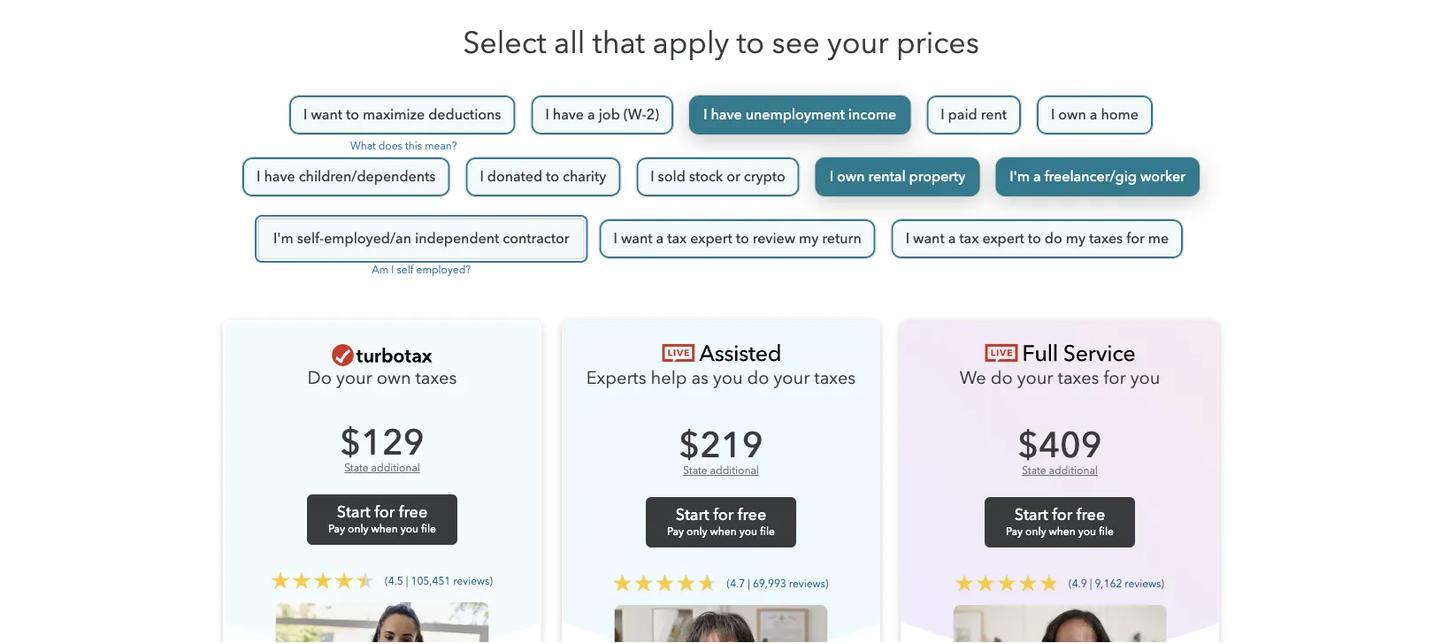 Task type: vqa. For each thing, say whether or not it's contained in the screenshot.
right get
no



Task type: describe. For each thing, give the bounding box(es) containing it.
(4.9 | 9,162 reviews) button
[[945, 574, 1164, 592]]

taxes for 129
[[415, 366, 457, 391]]

409
[[1039, 422, 1102, 470]]

am
[[372, 263, 389, 277]]

this
[[405, 139, 422, 154]]

129
[[361, 419, 424, 467]]

select all that apply to see your prices
[[463, 23, 979, 64]]

only for 409
[[1025, 525, 1046, 539]]

$ for 219
[[679, 422, 700, 470]]

for for 219
[[713, 504, 734, 526]]

only for 129
[[348, 522, 369, 537]]

does
[[378, 139, 402, 154]]

pay for 409
[[1006, 525, 1023, 539]]

when for 219
[[710, 525, 737, 539]]

start for 409
[[1015, 504, 1048, 526]]

| for 219
[[748, 576, 750, 591]]

taxes for 409
[[1058, 366, 1099, 391]]

when for 129
[[371, 522, 398, 537]]

i
[[391, 263, 394, 277]]

file for 219
[[760, 525, 775, 539]]

do
[[308, 366, 332, 391]]

only for 219
[[687, 525, 707, 539]]

state for 219
[[683, 464, 707, 478]]

reviews) for 409
[[1125, 576, 1164, 591]]

am i self employed?
[[372, 263, 471, 277]]

free for 129
[[399, 501, 428, 523]]

start for free pay only when you file for 129
[[328, 501, 436, 537]]

$ for 129
[[340, 419, 361, 467]]

you for 129
[[401, 522, 419, 537]]

am i self employed? button
[[372, 263, 471, 277]]

what does this mean? button
[[348, 139, 457, 154]]

for for 129
[[374, 501, 395, 523]]

(4.9 | 9,162 reviews)
[[1069, 576, 1164, 591]]

(4.7 | 69,993 reviews)
[[727, 576, 828, 591]]

you for 409
[[1078, 525, 1096, 539]]

(4.5 | 105,451 reviews) button
[[261, 572, 493, 589]]

select
[[463, 23, 546, 64]]

free for 219
[[738, 504, 766, 526]]

start for free pay only when you file for 409
[[1006, 504, 1114, 539]]

$ for 409
[[1018, 422, 1039, 470]]

start for 219
[[676, 504, 709, 526]]

to
[[737, 23, 765, 64]]

2 taxes from the left
[[814, 366, 856, 391]]

for for 409
[[1052, 504, 1073, 526]]

(4.5 | 105,451 reviews)
[[385, 574, 493, 588]]

(4.9
[[1069, 576, 1087, 591]]

$ 409 state additional
[[1018, 422, 1102, 478]]

what does this mean?
[[348, 139, 457, 154]]

see
[[772, 23, 820, 64]]

mean?
[[425, 139, 457, 154]]

105,451
[[411, 574, 451, 588]]

pay for 129
[[328, 522, 345, 537]]

we do your taxes for you
[[960, 366, 1160, 391]]

1 do from the left
[[747, 366, 769, 391]]

69,993
[[753, 576, 786, 591]]

full service guarantee. signature. donna, cpa 30yrs image
[[953, 605, 1167, 643]]

you for 219
[[739, 525, 757, 539]]



Task type: locate. For each thing, give the bounding box(es) containing it.
pay up (4.7 | 69,993 reviews) button
[[667, 525, 684, 539]]

1 horizontal spatial reviews)
[[789, 576, 828, 591]]

additional inside $ 409 state additional
[[1049, 464, 1098, 478]]

pay
[[328, 522, 345, 537], [667, 525, 684, 539], [1006, 525, 1023, 539]]

only up (4.5 | 105,451 reviews) button
[[348, 522, 369, 537]]

turbotax logo image
[[985, 344, 1135, 362]]

start for free pay only when you file up (4.7 | 69,993 reviews) button
[[667, 504, 775, 539]]

when up (4.7 | 69,993 reviews) button
[[710, 525, 737, 539]]

$ 219 state additional
[[679, 422, 763, 478]]

reviews) for 219
[[789, 576, 828, 591]]

as
[[691, 366, 709, 391]]

| right (4.9
[[1090, 576, 1092, 591]]

free up 105,451
[[399, 501, 428, 523]]

reviews) right 69,993
[[789, 576, 828, 591]]

1 horizontal spatial free
[[738, 504, 766, 526]]

additional for 219
[[710, 464, 759, 478]]

only
[[348, 522, 369, 537], [687, 525, 707, 539], [1025, 525, 1046, 539]]

free up (4.7
[[738, 504, 766, 526]]

when up (4.5 | 105,451 reviews) button
[[371, 522, 398, 537]]

file up 9,162
[[1099, 525, 1114, 539]]

| inside 'button'
[[1090, 576, 1092, 591]]

state inside the $ 219 state additional
[[683, 464, 707, 478]]

reviews) inside 'button'
[[1125, 576, 1164, 591]]

for down $ 129 state additional at the bottom of the page
[[374, 501, 395, 523]]

1 horizontal spatial $
[[679, 422, 700, 470]]

| for 129
[[406, 574, 408, 588]]

| right (4.5
[[406, 574, 408, 588]]

reviews) right 9,162
[[1125, 576, 1164, 591]]

(4.7 | 69,993 reviews) button
[[603, 574, 828, 592]]

kitty, tax expert 33 yrs image
[[614, 605, 828, 643]]

federal refund, $3,252 image
[[276, 603, 489, 643]]

$ 129 state additional
[[340, 419, 424, 476]]

do right we
[[991, 366, 1013, 391]]

0 horizontal spatial file
[[421, 522, 436, 537]]

file up 105,451
[[421, 522, 436, 537]]

do right as
[[747, 366, 769, 391]]

start for free pay only when you file
[[328, 501, 436, 537], [667, 504, 775, 539], [1006, 504, 1114, 539]]

0 horizontal spatial start for free pay only when you file
[[328, 501, 436, 537]]

help
[[651, 366, 687, 391]]

2 horizontal spatial $
[[1018, 422, 1039, 470]]

2 horizontal spatial state additional button
[[1022, 464, 1098, 478]]

start down the $ 219 state additional
[[676, 504, 709, 526]]

2 horizontal spatial start for free pay only when you file
[[1006, 504, 1114, 539]]

employed?
[[416, 263, 471, 277]]

0 horizontal spatial state additional button
[[344, 461, 420, 476]]

0 horizontal spatial |
[[406, 574, 408, 588]]

free up (4.9
[[1077, 504, 1105, 526]]

0 horizontal spatial start
[[337, 501, 371, 523]]

that
[[593, 23, 645, 64]]

start down $ 129 state additional at the bottom of the page
[[337, 501, 371, 523]]

$ inside $ 129 state additional
[[340, 419, 361, 467]]

for
[[1104, 366, 1126, 391], [374, 501, 395, 523], [713, 504, 734, 526], [1052, 504, 1073, 526]]

file for 129
[[421, 522, 436, 537]]

(4.7
[[727, 576, 745, 591]]

2 do from the left
[[991, 366, 1013, 391]]

2 horizontal spatial additional
[[1049, 464, 1098, 478]]

additional
[[371, 461, 420, 476], [710, 464, 759, 478], [1049, 464, 1098, 478]]

$ down we do your taxes for you
[[1018, 422, 1039, 470]]

state additional button
[[344, 461, 420, 476], [683, 464, 759, 478], [1022, 464, 1098, 478]]

(4.5
[[385, 574, 403, 588]]

file for 409
[[1099, 525, 1114, 539]]

reviews)
[[453, 574, 493, 588], [789, 576, 828, 591], [1125, 576, 1164, 591]]

all
[[554, 23, 585, 64]]

start for free pay only when you file for 219
[[667, 504, 775, 539]]

only up (4.9 | 9,162 reviews) 'button'
[[1025, 525, 1046, 539]]

0 horizontal spatial when
[[371, 522, 398, 537]]

when up (4.9 | 9,162 reviews) 'button'
[[1049, 525, 1076, 539]]

free
[[399, 501, 428, 523], [738, 504, 766, 526], [1077, 504, 1105, 526]]

do
[[747, 366, 769, 391], [991, 366, 1013, 391]]

file up 69,993
[[760, 525, 775, 539]]

2 horizontal spatial taxes
[[1058, 366, 1099, 391]]

do your own taxes
[[308, 366, 457, 391]]

start for free pay only when you file up (4.9 | 9,162 reviews) 'button'
[[1006, 504, 1114, 539]]

when for 409
[[1049, 525, 1076, 539]]

1 horizontal spatial when
[[710, 525, 737, 539]]

file
[[421, 522, 436, 537], [760, 525, 775, 539], [1099, 525, 1114, 539]]

your
[[827, 23, 889, 64], [336, 366, 372, 391], [774, 366, 810, 391], [1017, 366, 1053, 391]]

self
[[397, 263, 414, 277]]

additional inside $ 129 state additional
[[371, 461, 420, 476]]

2 horizontal spatial when
[[1049, 525, 1076, 539]]

start for free pay only when you file up (4.5 | 105,451 reviews) button
[[328, 501, 436, 537]]

what
[[350, 139, 376, 154]]

additional inside the $ 219 state additional
[[710, 464, 759, 478]]

pay up (4.9 | 9,162 reviews) 'button'
[[1006, 525, 1023, 539]]

$
[[340, 419, 361, 467], [679, 422, 700, 470], [1018, 422, 1039, 470]]

taxes
[[415, 366, 457, 391], [814, 366, 856, 391], [1058, 366, 1099, 391]]

additional for 409
[[1049, 464, 1098, 478]]

0 horizontal spatial do
[[747, 366, 769, 391]]

state additional button for 409
[[1022, 464, 1098, 478]]

|
[[406, 574, 408, 588], [748, 576, 750, 591], [1090, 576, 1092, 591]]

experts
[[586, 366, 646, 391]]

state
[[344, 461, 369, 476], [683, 464, 707, 478], [1022, 464, 1046, 478]]

reviews) for 129
[[453, 574, 493, 588]]

2 horizontal spatial file
[[1099, 525, 1114, 539]]

additional for 129
[[371, 461, 420, 476]]

for down the $ 219 state additional
[[713, 504, 734, 526]]

prices
[[896, 23, 979, 64]]

$ down as
[[679, 422, 700, 470]]

experts help as you do your taxes
[[586, 366, 856, 391]]

1 horizontal spatial additional
[[710, 464, 759, 478]]

2 horizontal spatial |
[[1090, 576, 1092, 591]]

reviews) right 105,451
[[453, 574, 493, 588]]

pay up (4.5 | 105,451 reviews) button
[[328, 522, 345, 537]]

apply
[[653, 23, 729, 64]]

start for 129
[[337, 501, 371, 523]]

1 horizontal spatial state
[[683, 464, 707, 478]]

0 horizontal spatial $
[[340, 419, 361, 467]]

1 horizontal spatial |
[[748, 576, 750, 591]]

start
[[337, 501, 371, 523], [676, 504, 709, 526], [1015, 504, 1048, 526]]

$ inside $ 409 state additional
[[1018, 422, 1039, 470]]

2 horizontal spatial start
[[1015, 504, 1048, 526]]

2 horizontal spatial only
[[1025, 525, 1046, 539]]

you
[[713, 366, 743, 391], [1130, 366, 1160, 391], [401, 522, 419, 537], [739, 525, 757, 539], [1078, 525, 1096, 539]]

for down $ 409 state additional
[[1052, 504, 1073, 526]]

free for 409
[[1077, 504, 1105, 526]]

state for 409
[[1022, 464, 1046, 478]]

only up (4.7 | 69,993 reviews) button
[[687, 525, 707, 539]]

1 horizontal spatial do
[[991, 366, 1013, 391]]

start down $ 409 state additional
[[1015, 504, 1048, 526]]

state inside $ 129 state additional
[[344, 461, 369, 476]]

1 horizontal spatial taxes
[[814, 366, 856, 391]]

1 horizontal spatial start
[[676, 504, 709, 526]]

own
[[377, 366, 411, 391]]

1 horizontal spatial state additional button
[[683, 464, 759, 478]]

we
[[960, 366, 986, 391]]

| for 409
[[1090, 576, 1092, 591]]

0 horizontal spatial additional
[[371, 461, 420, 476]]

0 horizontal spatial only
[[348, 522, 369, 537]]

None checkbox
[[688, 95, 912, 135], [635, 157, 800, 197], [815, 157, 981, 197], [995, 157, 1201, 197], [258, 219, 584, 259], [688, 95, 912, 135], [635, 157, 800, 197], [815, 157, 981, 197], [995, 157, 1201, 197], [258, 219, 584, 259]]

2 horizontal spatial state
[[1022, 464, 1046, 478]]

2 horizontal spatial reviews)
[[1125, 576, 1164, 591]]

None checkbox
[[289, 95, 516, 135], [530, 95, 674, 135], [926, 95, 1022, 135], [1036, 95, 1154, 135], [242, 157, 451, 197], [465, 157, 621, 197], [599, 219, 876, 259], [891, 219, 1184, 259], [289, 95, 516, 135], [530, 95, 674, 135], [926, 95, 1022, 135], [1036, 95, 1154, 135], [242, 157, 451, 197], [465, 157, 621, 197], [599, 219, 876, 259], [891, 219, 1184, 259]]

2 horizontal spatial free
[[1077, 504, 1105, 526]]

state additional button for 219
[[683, 464, 759, 478]]

| right (4.7
[[748, 576, 750, 591]]

0 horizontal spatial pay
[[328, 522, 345, 537]]

0 horizontal spatial free
[[399, 501, 428, 523]]

1 horizontal spatial file
[[760, 525, 775, 539]]

when
[[371, 522, 398, 537], [710, 525, 737, 539], [1049, 525, 1076, 539]]

1 horizontal spatial only
[[687, 525, 707, 539]]

$ inside the $ 219 state additional
[[679, 422, 700, 470]]

$ down do your own taxes
[[340, 419, 361, 467]]

1 taxes from the left
[[415, 366, 457, 391]]

219
[[700, 422, 763, 470]]

0 horizontal spatial state
[[344, 461, 369, 476]]

for down 'turbotax logo'
[[1104, 366, 1126, 391]]

state additional button for 129
[[344, 461, 420, 476]]

9,162
[[1095, 576, 1122, 591]]

3 taxes from the left
[[1058, 366, 1099, 391]]

2 horizontal spatial pay
[[1006, 525, 1023, 539]]

state for 129
[[344, 461, 369, 476]]

1 horizontal spatial pay
[[667, 525, 684, 539]]

pay for 219
[[667, 525, 684, 539]]

0 horizontal spatial reviews)
[[453, 574, 493, 588]]

0 horizontal spatial taxes
[[415, 366, 457, 391]]

1 horizontal spatial start for free pay only when you file
[[667, 504, 775, 539]]

state inside $ 409 state additional
[[1022, 464, 1046, 478]]



